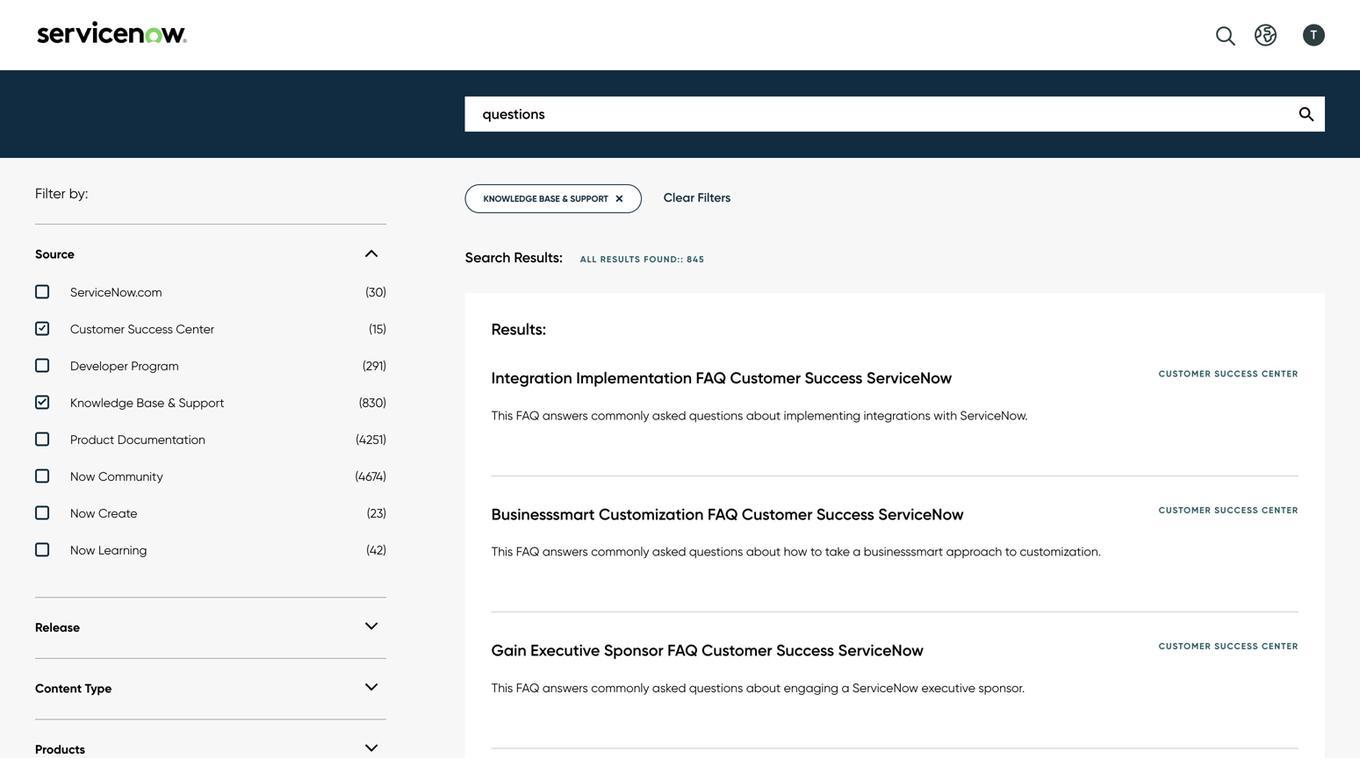 Task type: describe. For each thing, give the bounding box(es) containing it.
program
[[131, 359, 179, 373]]

businesssmart customization faq customer success servicenow link
[[491, 505, 999, 525]]

integrations
[[864, 408, 931, 423]]

(23)
[[367, 506, 386, 521]]

filter by:
[[35, 185, 88, 202]]

servicenow up executive
[[838, 641, 924, 661]]

support
[[570, 193, 608, 205]]

(30)
[[366, 285, 386, 300]]

center for gain executive sponsor faq customer success servicenow
[[1262, 641, 1299, 653]]

sponsor.
[[979, 681, 1025, 696]]

developer program
[[70, 359, 179, 373]]

(4674)
[[355, 469, 386, 484]]

businesssmart
[[491, 505, 595, 525]]

base
[[136, 395, 165, 410]]

customization
[[599, 505, 704, 525]]

by:
[[69, 185, 88, 202]]

implementation
[[576, 368, 692, 388]]

now create
[[70, 506, 137, 521]]

(291)
[[363, 359, 386, 373]]

0 vertical spatial results:
[[514, 249, 563, 267]]

1 to from the left
[[811, 545, 822, 560]]

now for now learning
[[70, 543, 95, 558]]

approach
[[946, 545, 1002, 560]]

support
[[179, 395, 224, 410]]

gain executive sponsor faq customer success servicenow
[[491, 641, 924, 661]]

(42)
[[366, 543, 386, 558]]

845
[[687, 254, 705, 265]]

2 to from the left
[[1005, 545, 1017, 560]]

community
[[98, 469, 163, 484]]

:
[[681, 254, 684, 265]]

knowledge
[[70, 395, 133, 410]]

asked for executive
[[652, 681, 686, 696]]

1 vertical spatial results:
[[491, 320, 546, 339]]

content type
[[35, 681, 112, 697]]

all results found: : 845
[[580, 254, 705, 265]]

questions for customization
[[689, 545, 743, 560]]

questions for implementation
[[689, 408, 743, 423]]

(4251)
[[356, 432, 386, 447]]

faq right sponsor
[[668, 641, 698, 661]]

businesssmart
[[864, 545, 943, 560]]

how
[[784, 545, 807, 560]]

answers for gain
[[543, 681, 588, 696]]

now for now create
[[70, 506, 95, 521]]

& for base
[[562, 193, 568, 205]]

integration implementation faq customer success servicenow link
[[491, 368, 987, 389]]

clear filters button
[[664, 190, 731, 205]]

answers for businesssmart
[[543, 545, 588, 560]]

source
[[35, 247, 75, 262]]

servicenow up businesssmart
[[878, 505, 964, 525]]

this faq answers commonly asked questions about engaging a servicenow executive sponsor.
[[491, 681, 1025, 696]]

servicenow.com
[[70, 285, 162, 300]]

faq down gain
[[516, 681, 540, 696]]

with
[[934, 408, 957, 423]]

(15)
[[369, 322, 386, 337]]

servicenow.
[[960, 408, 1028, 423]]

search
[[465, 249, 511, 267]]

commonly for customization
[[591, 545, 649, 560]]

engaging
[[784, 681, 839, 696]]

integration implementation faq customer success servicenow
[[491, 368, 952, 388]]

clear
[[664, 190, 695, 205]]

clear filters
[[664, 190, 731, 205]]

results
[[600, 254, 641, 265]]



Task type: locate. For each thing, give the bounding box(es) containing it.
customization.
[[1020, 545, 1101, 560]]

1 vertical spatial now
[[70, 506, 95, 521]]

2 commonly from the top
[[591, 545, 649, 560]]

about left engaging
[[746, 681, 781, 696]]

2 now from the top
[[70, 506, 95, 521]]

3 now from the top
[[70, 543, 95, 558]]

2 asked from the top
[[652, 545, 686, 560]]

2 vertical spatial answers
[[543, 681, 588, 696]]

None checkbox
[[35, 322, 386, 341], [35, 359, 386, 378], [35, 395, 386, 415], [35, 469, 386, 489], [35, 506, 386, 525], [35, 322, 386, 341], [35, 359, 386, 378], [35, 395, 386, 415], [35, 469, 386, 489], [35, 506, 386, 525]]

learning
[[98, 543, 147, 558]]

1 vertical spatial this
[[491, 545, 513, 560]]

all
[[580, 254, 597, 265]]

1 answers from the top
[[543, 408, 588, 423]]

1 vertical spatial a
[[842, 681, 850, 696]]

2 answers from the top
[[543, 545, 588, 560]]

3 asked from the top
[[652, 681, 686, 696]]

servicenow up integrations
[[867, 368, 952, 388]]

faq
[[696, 368, 726, 388], [516, 408, 540, 423], [708, 505, 738, 525], [516, 545, 540, 560], [668, 641, 698, 661], [516, 681, 540, 696]]

commonly down customization at the bottom of page
[[591, 545, 649, 560]]

center for integration implementation faq customer success servicenow
[[1262, 368, 1299, 380]]

2 vertical spatial this
[[491, 681, 513, 696]]

success
[[128, 322, 173, 337], [805, 368, 863, 388], [1215, 368, 1259, 380], [817, 505, 875, 525], [1215, 505, 1259, 516], [776, 641, 834, 661], [1215, 641, 1259, 653]]

questions down integration implementation faq customer success servicenow
[[689, 408, 743, 423]]

3 commonly from the top
[[591, 681, 649, 696]]

1 about from the top
[[746, 408, 781, 423]]

filter
[[35, 185, 66, 202]]

commonly for executive
[[591, 681, 649, 696]]

knowledge base & support
[[70, 395, 224, 410]]

0 vertical spatial &
[[562, 193, 568, 205]]

0 vertical spatial a
[[853, 545, 861, 560]]

questions down businesssmart customization faq customer success servicenow
[[689, 545, 743, 560]]

executive
[[531, 641, 600, 661]]

faq right customization at the bottom of page
[[708, 505, 738, 525]]

this
[[491, 408, 513, 423], [491, 545, 513, 560], [491, 681, 513, 696]]

3 about from the top
[[746, 681, 781, 696]]

now left create
[[70, 506, 95, 521]]

answers down executive
[[543, 681, 588, 696]]

about down integration implementation faq customer success servicenow link
[[746, 408, 781, 423]]

developer
[[70, 359, 128, 373]]

product
[[70, 432, 114, 447]]

1 questions from the top
[[689, 408, 743, 423]]

asked for implementation
[[652, 408, 686, 423]]

customer success center for businesssmart customization faq customer success servicenow
[[1159, 505, 1299, 516]]

questions for executive
[[689, 681, 743, 696]]

a right engaging
[[842, 681, 850, 696]]

3 answers from the top
[[543, 681, 588, 696]]

now
[[70, 469, 95, 484], [70, 506, 95, 521], [70, 543, 95, 558]]

this faq answers commonly asked questions about implementing integrations with servicenow.
[[491, 408, 1028, 423]]

2 vertical spatial asked
[[652, 681, 686, 696]]

this for businesssmart customization faq customer success servicenow
[[491, 545, 513, 560]]

1 vertical spatial about
[[746, 545, 781, 560]]

now down product
[[70, 469, 95, 484]]

&
[[562, 193, 568, 205], [168, 395, 176, 410]]

commonly
[[591, 408, 649, 423], [591, 545, 649, 560], [591, 681, 649, 696]]

products
[[35, 742, 85, 758]]

this down gain
[[491, 681, 513, 696]]

this for integration implementation faq customer success servicenow
[[491, 408, 513, 423]]

servicenow left executive
[[853, 681, 919, 696]]

1 vertical spatial asked
[[652, 545, 686, 560]]

customer
[[70, 322, 125, 337], [730, 368, 801, 388], [1159, 368, 1212, 380], [742, 505, 813, 525], [1159, 505, 1212, 516], [702, 641, 772, 661], [1159, 641, 1212, 653]]

faq down integration
[[516, 408, 540, 423]]

gain executive sponsor faq customer success servicenow link
[[491, 641, 959, 662]]

0 vertical spatial this
[[491, 408, 513, 423]]

this down integration
[[491, 408, 513, 423]]

1 horizontal spatial a
[[853, 545, 861, 560]]

implementing
[[784, 408, 861, 423]]

2 vertical spatial now
[[70, 543, 95, 558]]

asked down implementation
[[652, 408, 686, 423]]

None checkbox
[[35, 285, 386, 304], [35, 432, 386, 452], [35, 543, 386, 562], [35, 285, 386, 304], [35, 432, 386, 452], [35, 543, 386, 562]]

about for executive
[[746, 681, 781, 696]]

2 this from the top
[[491, 545, 513, 560]]

product documentation
[[70, 432, 205, 447]]

center
[[176, 322, 214, 337], [1262, 368, 1299, 380], [1262, 505, 1299, 516], [1262, 641, 1299, 653]]

release
[[35, 620, 80, 636]]

about for implementation
[[746, 408, 781, 423]]

asked for customization
[[652, 545, 686, 560]]

2 questions from the top
[[689, 545, 743, 560]]

executive
[[922, 681, 976, 696]]

commonly for implementation
[[591, 408, 649, 423]]

1 vertical spatial questions
[[689, 545, 743, 560]]

a right take
[[853, 545, 861, 560]]

(830)
[[359, 395, 386, 410]]

about for customization
[[746, 545, 781, 560]]

this faq answers commonly asked questions about how to take a businesssmart approach to customization.
[[491, 545, 1101, 560]]

gain
[[491, 641, 527, 661]]

1 horizontal spatial to
[[1005, 545, 1017, 560]]

0 vertical spatial about
[[746, 408, 781, 423]]

asked down customization at the bottom of page
[[652, 545, 686, 560]]

& for base
[[168, 395, 176, 410]]

2 about from the top
[[746, 545, 781, 560]]

0 horizontal spatial &
[[168, 395, 176, 410]]

1 vertical spatial commonly
[[591, 545, 649, 560]]

about
[[746, 408, 781, 423], [746, 545, 781, 560], [746, 681, 781, 696]]

center for businesssmart customization faq customer success servicenow
[[1262, 505, 1299, 516]]

servicenow
[[867, 368, 952, 388], [878, 505, 964, 525], [838, 641, 924, 661], [853, 681, 919, 696]]

questions down gain executive sponsor faq customer success servicenow link
[[689, 681, 743, 696]]

0 vertical spatial asked
[[652, 408, 686, 423]]

asked
[[652, 408, 686, 423], [652, 545, 686, 560], [652, 681, 686, 696]]

answers down integration
[[543, 408, 588, 423]]

search results:
[[465, 249, 563, 267]]

faq down businesssmart at the bottom of page
[[516, 545, 540, 560]]

knowledge base & support
[[484, 193, 608, 205]]

create
[[98, 506, 137, 521]]

2 vertical spatial questions
[[689, 681, 743, 696]]

knowledge
[[484, 193, 537, 205]]

to
[[811, 545, 822, 560], [1005, 545, 1017, 560]]

results:
[[514, 249, 563, 267], [491, 320, 546, 339]]

2 vertical spatial about
[[746, 681, 781, 696]]

customer success center for gain executive sponsor faq customer success servicenow
[[1159, 641, 1299, 653]]

asked down sponsor
[[652, 681, 686, 696]]

3 questions from the top
[[689, 681, 743, 696]]

now learning
[[70, 543, 147, 558]]

servicenow image
[[35, 21, 189, 43]]

type
[[85, 681, 112, 697]]

1 vertical spatial &
[[168, 395, 176, 410]]

1 now from the top
[[70, 469, 95, 484]]

questions
[[689, 408, 743, 423], [689, 545, 743, 560], [689, 681, 743, 696]]

integration
[[491, 368, 572, 388]]

this down businesssmart at the bottom of page
[[491, 545, 513, 560]]

0 horizontal spatial a
[[842, 681, 850, 696]]

found:
[[644, 254, 681, 265]]

results: up integration
[[491, 320, 546, 339]]

1 this from the top
[[491, 408, 513, 423]]

1 asked from the top
[[652, 408, 686, 423]]

answers down businesssmart at the bottom of page
[[543, 545, 588, 560]]

commonly down sponsor
[[591, 681, 649, 696]]

base
[[539, 193, 560, 205]]

answers
[[543, 408, 588, 423], [543, 545, 588, 560], [543, 681, 588, 696]]

results: left all
[[514, 249, 563, 267]]

0 horizontal spatial to
[[811, 545, 822, 560]]

commonly down implementation
[[591, 408, 649, 423]]

customer success center for integration implementation faq customer success servicenow
[[1159, 368, 1299, 380]]

1 horizontal spatial &
[[562, 193, 568, 205]]

about left how
[[746, 545, 781, 560]]

take
[[825, 545, 850, 560]]

customer success center
[[70, 322, 214, 337], [1159, 368, 1299, 380], [1159, 505, 1299, 516], [1159, 641, 1299, 653]]

3 this from the top
[[491, 681, 513, 696]]

a
[[853, 545, 861, 560], [842, 681, 850, 696]]

now for now community
[[70, 469, 95, 484]]

0 vertical spatial commonly
[[591, 408, 649, 423]]

now left learning
[[70, 543, 95, 558]]

businesssmart customization faq customer success servicenow
[[491, 505, 964, 525]]

content
[[35, 681, 82, 697]]

now community
[[70, 469, 163, 484]]

filters
[[698, 190, 731, 205]]

answers for integration
[[543, 408, 588, 423]]

0 vertical spatial now
[[70, 469, 95, 484]]

Search across ServiceNow text field
[[465, 97, 1325, 132]]

documentation
[[117, 432, 205, 447]]

1 commonly from the top
[[591, 408, 649, 423]]

0 vertical spatial questions
[[689, 408, 743, 423]]

to right 'approach' at right
[[1005, 545, 1017, 560]]

this for gain executive sponsor faq customer success servicenow
[[491, 681, 513, 696]]

0 vertical spatial answers
[[543, 408, 588, 423]]

to right how
[[811, 545, 822, 560]]

sponsor
[[604, 641, 664, 661]]

faq up this faq answers commonly asked questions about implementing integrations with servicenow. on the bottom of page
[[696, 368, 726, 388]]

2 vertical spatial commonly
[[591, 681, 649, 696]]

1 vertical spatial answers
[[543, 545, 588, 560]]



Task type: vqa. For each thing, say whether or not it's contained in the screenshot.
This to the bottom
yes



